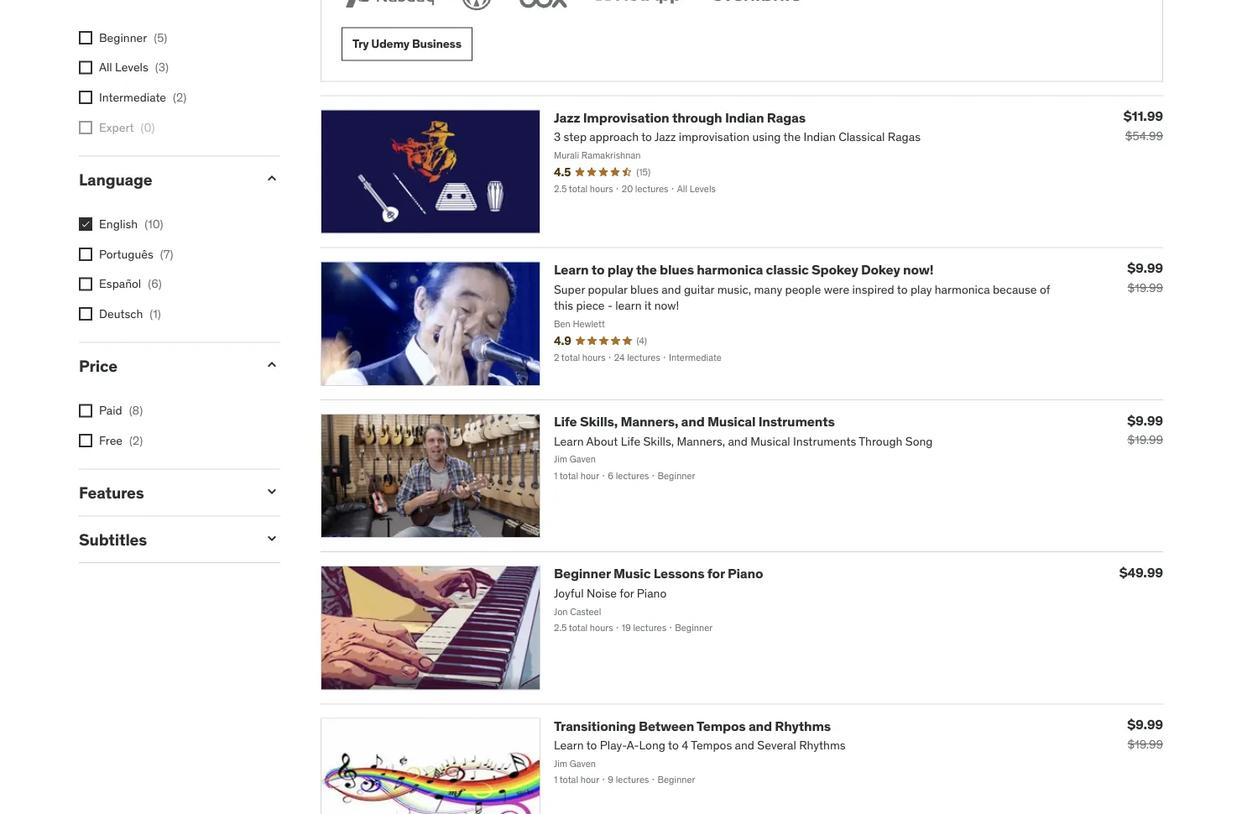 Task type: vqa. For each thing, say whether or not it's contained in the screenshot.
the bottommost the Beginner
yes



Task type: describe. For each thing, give the bounding box(es) containing it.
deutsch
[[99, 306, 143, 321]]

now!
[[903, 261, 934, 278]]

life skills, manners, and musical instruments
[[554, 413, 835, 430]]

skills,
[[580, 413, 618, 430]]

$11.99 $54.99
[[1124, 107, 1164, 143]]

spokey
[[812, 261, 859, 278]]

beginner for beginner (5)
[[99, 30, 147, 45]]

life
[[554, 413, 577, 430]]

features button
[[79, 482, 250, 503]]

all
[[99, 60, 112, 75]]

xsmall image for english
[[79, 218, 92, 231]]

box image
[[516, 0, 572, 14]]

life skills, manners, and musical instruments link
[[554, 413, 835, 430]]

ragas
[[767, 109, 806, 126]]

$11.99
[[1124, 107, 1164, 125]]

$19.99 for transitioning between tempos and rhythms
[[1128, 737, 1164, 752]]

$49.99
[[1120, 564, 1164, 581]]

xsmall image for paid
[[79, 404, 92, 418]]

musical
[[708, 413, 756, 430]]

intermediate
[[99, 90, 166, 105]]

xsmall image for español
[[79, 277, 92, 291]]

small image for features
[[264, 483, 280, 500]]

language
[[79, 169, 152, 189]]

beginner music lessons for piano
[[554, 565, 763, 582]]

classic
[[766, 261, 809, 278]]

through
[[672, 109, 723, 126]]

paid (8)
[[99, 403, 143, 418]]

the
[[637, 261, 657, 278]]

(3)
[[155, 60, 169, 75]]

tempos
[[697, 717, 746, 735]]

$9.99 for transitioning between tempos and rhythms
[[1128, 716, 1164, 733]]

xsmall image for português
[[79, 247, 92, 261]]

español
[[99, 276, 141, 291]]

english
[[99, 216, 138, 231]]

(7)
[[160, 246, 173, 261]]

jazz improvisation through indian ragas
[[554, 109, 806, 126]]

small image for subtitles
[[264, 530, 280, 547]]

free (2)
[[99, 433, 143, 448]]

beginner (5)
[[99, 30, 167, 45]]

small image
[[264, 170, 280, 187]]

(5)
[[154, 30, 167, 45]]

rhythms
[[775, 717, 831, 735]]

$9.99 for learn to play the blues harmonica classic spokey dokey now!
[[1128, 260, 1164, 277]]

subtitles
[[79, 529, 147, 549]]

xsmall image for all
[[79, 61, 92, 74]]

español (6)
[[99, 276, 162, 291]]

(10)
[[145, 216, 163, 231]]

transitioning between tempos and rhythms link
[[554, 717, 831, 735]]

xsmall image for free
[[79, 434, 92, 447]]

intermediate (2)
[[99, 90, 187, 105]]

$9.99 $19.99 for life skills, manners, and musical instruments
[[1128, 412, 1164, 447]]

(8)
[[129, 403, 143, 418]]

deutsch (1)
[[99, 306, 161, 321]]

(2) for free (2)
[[129, 433, 143, 448]]

lessons
[[654, 565, 705, 582]]

jazz improvisation through indian ragas link
[[554, 109, 806, 126]]

subtitles button
[[79, 529, 250, 549]]

netapp image
[[592, 0, 688, 14]]

(0)
[[141, 119, 155, 135]]



Task type: locate. For each thing, give the bounding box(es) containing it.
volkswagen image
[[458, 0, 495, 14]]

xsmall image left español
[[79, 277, 92, 291]]

6 xsmall image from the top
[[79, 434, 92, 447]]

2 vertical spatial $9.99
[[1128, 716, 1164, 733]]

and for manners,
[[681, 413, 705, 430]]

2 vertical spatial $9.99 $19.99
[[1128, 716, 1164, 752]]

1 vertical spatial (2)
[[129, 433, 143, 448]]

português (7)
[[99, 246, 173, 261]]

try udemy business
[[353, 36, 462, 51]]

eventbrite image
[[709, 0, 805, 14]]

transitioning
[[554, 717, 636, 735]]

2 xsmall image from the top
[[79, 91, 92, 104]]

1 horizontal spatial (2)
[[173, 90, 187, 105]]

2 $9.99 $19.99 from the top
[[1128, 412, 1164, 447]]

try udemy business link
[[342, 27, 473, 61]]

price
[[79, 356, 117, 376]]

1 vertical spatial $19.99
[[1128, 432, 1164, 447]]

beginner for beginner music lessons for piano
[[554, 565, 611, 582]]

4 xsmall image from the top
[[79, 307, 92, 321]]

manners,
[[621, 413, 679, 430]]

language button
[[79, 169, 250, 189]]

0 vertical spatial beginner
[[99, 30, 147, 45]]

(2)
[[173, 90, 187, 105], [129, 433, 143, 448]]

1 vertical spatial beginner
[[554, 565, 611, 582]]

jazz
[[554, 109, 580, 126]]

4 xsmall image from the top
[[79, 247, 92, 261]]

3 $9.99 from the top
[[1128, 716, 1164, 733]]

$19.99 for learn to play the blues harmonica classic spokey dokey now!
[[1128, 280, 1164, 295]]

xsmall image left intermediate
[[79, 91, 92, 104]]

xsmall image left paid
[[79, 404, 92, 418]]

levels
[[115, 60, 148, 75]]

between
[[639, 717, 694, 735]]

small image
[[264, 356, 280, 373], [264, 483, 280, 500], [264, 530, 280, 547]]

1 small image from the top
[[264, 356, 280, 373]]

0 vertical spatial $9.99
[[1128, 260, 1164, 277]]

2 small image from the top
[[264, 483, 280, 500]]

(2) right 'free'
[[129, 433, 143, 448]]

3 $19.99 from the top
[[1128, 737, 1164, 752]]

1 xsmall image from the top
[[79, 31, 92, 44]]

$9.99
[[1128, 260, 1164, 277], [1128, 412, 1164, 429], [1128, 716, 1164, 733]]

play
[[608, 261, 634, 278]]

udemy
[[371, 36, 410, 51]]

5 xsmall image from the top
[[79, 404, 92, 418]]

xsmall image left all at left
[[79, 61, 92, 74]]

3 xsmall image from the top
[[79, 121, 92, 134]]

português
[[99, 246, 153, 261]]

3 small image from the top
[[264, 530, 280, 547]]

1 vertical spatial $9.99
[[1128, 412, 1164, 429]]

xsmall image for beginner
[[79, 31, 92, 44]]

to
[[592, 261, 605, 278]]

0 vertical spatial $19.99
[[1128, 280, 1164, 295]]

dokey
[[861, 261, 901, 278]]

2 vertical spatial small image
[[264, 530, 280, 547]]

business
[[412, 36, 462, 51]]

indian
[[725, 109, 764, 126]]

paid
[[99, 403, 122, 418]]

piano
[[728, 565, 763, 582]]

1 $9.99 from the top
[[1128, 260, 1164, 277]]

beginner
[[99, 30, 147, 45], [554, 565, 611, 582]]

xsmall image left português
[[79, 247, 92, 261]]

$19.99 for life skills, manners, and musical instruments
[[1128, 432, 1164, 447]]

(2) for intermediate (2)
[[173, 90, 187, 105]]

0 vertical spatial $9.99 $19.99
[[1128, 260, 1164, 295]]

xsmall image left beginner (5)
[[79, 31, 92, 44]]

xsmall image
[[79, 61, 92, 74], [79, 91, 92, 104], [79, 121, 92, 134], [79, 247, 92, 261]]

price button
[[79, 356, 250, 376]]

for
[[708, 565, 725, 582]]

beginner music lessons for piano link
[[554, 565, 763, 582]]

$9.99 for life skills, manners, and musical instruments
[[1128, 412, 1164, 429]]

(6)
[[148, 276, 162, 291]]

english (10)
[[99, 216, 163, 231]]

learn to play the blues harmonica classic spokey dokey now!
[[554, 261, 934, 278]]

expert (0)
[[99, 119, 155, 135]]

improvisation
[[583, 109, 670, 126]]

$9.99 $19.99
[[1128, 260, 1164, 295], [1128, 412, 1164, 447], [1128, 716, 1164, 752]]

2 xsmall image from the top
[[79, 218, 92, 231]]

transitioning between tempos and rhythms
[[554, 717, 831, 735]]

$19.99
[[1128, 280, 1164, 295], [1128, 432, 1164, 447], [1128, 737, 1164, 752]]

1 vertical spatial small image
[[264, 483, 280, 500]]

0 horizontal spatial beginner
[[99, 30, 147, 45]]

1 horizontal spatial beginner
[[554, 565, 611, 582]]

xsmall image for deutsch
[[79, 307, 92, 321]]

0 horizontal spatial and
[[681, 413, 705, 430]]

1 $19.99 from the top
[[1128, 280, 1164, 295]]

and left "musical"
[[681, 413, 705, 430]]

try
[[353, 36, 369, 51]]

learn
[[554, 261, 589, 278]]

free
[[99, 433, 123, 448]]

beginner left music
[[554, 565, 611, 582]]

and for tempos
[[749, 717, 772, 735]]

xsmall image left deutsch
[[79, 307, 92, 321]]

(2) right intermediate
[[173, 90, 187, 105]]

xsmall image left 'free'
[[79, 434, 92, 447]]

xsmall image
[[79, 31, 92, 44], [79, 218, 92, 231], [79, 277, 92, 291], [79, 307, 92, 321], [79, 404, 92, 418], [79, 434, 92, 447]]

beginner up levels
[[99, 30, 147, 45]]

1 vertical spatial $9.99 $19.99
[[1128, 412, 1164, 447]]

1 $9.99 $19.99 from the top
[[1128, 260, 1164, 295]]

xsmall image left expert
[[79, 121, 92, 134]]

$9.99 $19.99 for transitioning between tempos and rhythms
[[1128, 716, 1164, 752]]

2 $19.99 from the top
[[1128, 432, 1164, 447]]

2 vertical spatial $19.99
[[1128, 737, 1164, 752]]

xsmall image for intermediate
[[79, 91, 92, 104]]

$54.99
[[1126, 128, 1164, 143]]

2 $9.99 from the top
[[1128, 412, 1164, 429]]

0 vertical spatial (2)
[[173, 90, 187, 105]]

nasdaq image
[[342, 0, 438, 14]]

small image for price
[[264, 356, 280, 373]]

xsmall image for expert
[[79, 121, 92, 134]]

and
[[681, 413, 705, 430], [749, 717, 772, 735]]

1 xsmall image from the top
[[79, 61, 92, 74]]

0 horizontal spatial (2)
[[129, 433, 143, 448]]

3 xsmall image from the top
[[79, 277, 92, 291]]

0 vertical spatial and
[[681, 413, 705, 430]]

1 horizontal spatial and
[[749, 717, 772, 735]]

all levels (3)
[[99, 60, 169, 75]]

instruments
[[759, 413, 835, 430]]

1 vertical spatial and
[[749, 717, 772, 735]]

music
[[614, 565, 651, 582]]

xsmall image left the english
[[79, 218, 92, 231]]

blues
[[660, 261, 694, 278]]

3 $9.99 $19.99 from the top
[[1128, 716, 1164, 752]]

$9.99 $19.99 for learn to play the blues harmonica classic spokey dokey now!
[[1128, 260, 1164, 295]]

(1)
[[150, 306, 161, 321]]

and right tempos
[[749, 717, 772, 735]]

expert
[[99, 119, 134, 135]]

0 vertical spatial small image
[[264, 356, 280, 373]]

features
[[79, 482, 144, 503]]

learn to play the blues harmonica classic spokey dokey now! link
[[554, 261, 934, 278]]

harmonica
[[697, 261, 763, 278]]



